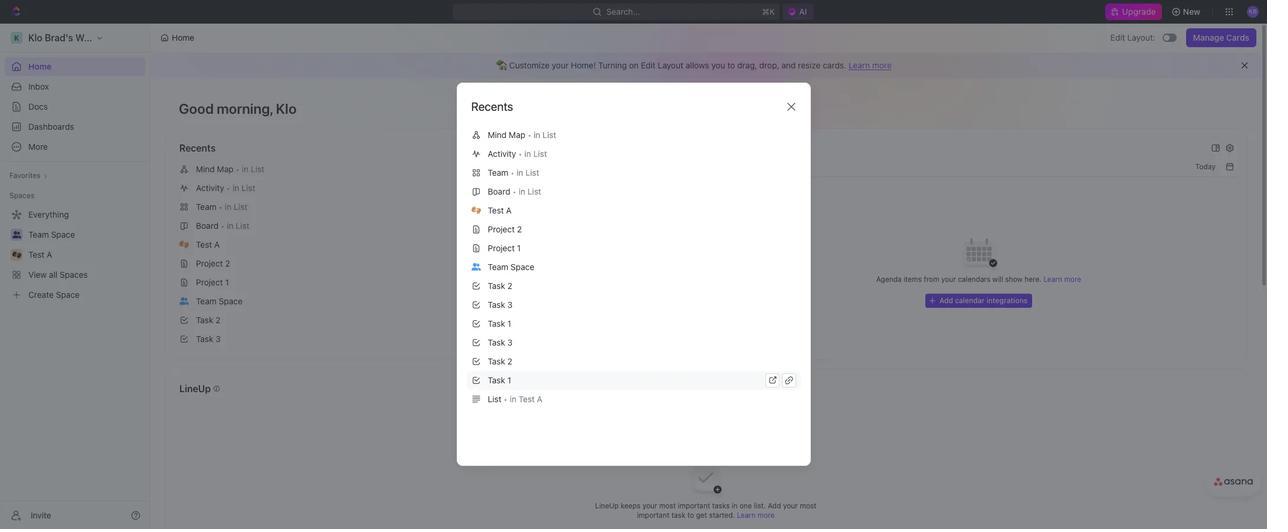 Task type: locate. For each thing, give the bounding box(es) containing it.
2 ‎task from the top
[[488, 375, 505, 385]]

project 2 link
[[467, 220, 801, 239], [175, 254, 691, 273]]

1 horizontal spatial activity
[[488, 149, 516, 159]]

tree inside sidebar navigation
[[5, 205, 145, 305]]

🏡
[[496, 60, 507, 70]]

board • in list for hands asl interpreting 'image' inside recents dialog
[[488, 187, 541, 197]]

1 vertical spatial project 1
[[196, 277, 229, 287]]

project 1
[[488, 243, 521, 253], [196, 277, 229, 287]]

1 horizontal spatial important
[[678, 502, 710, 511]]

test a link inside recents dialog
[[467, 201, 801, 220]]

board • in list inside recents dialog
[[488, 187, 541, 197]]

1 horizontal spatial mind map • in list
[[488, 130, 556, 140]]

learn right here.
[[1044, 275, 1062, 284]]

most
[[659, 502, 676, 511], [800, 502, 817, 511]]

task
[[488, 281, 505, 291], [488, 300, 505, 310], [196, 315, 213, 325], [488, 319, 505, 329], [196, 334, 213, 344], [488, 338, 505, 348]]

manage cards button
[[1186, 28, 1257, 47]]

edit left layout:
[[1111, 32, 1125, 42]]

1 horizontal spatial team • in list
[[488, 168, 539, 178]]

a for project 1 link for user group image
[[214, 240, 220, 250]]

0 vertical spatial ‎task
[[488, 357, 505, 367]]

‎task for ‎task 1
[[488, 375, 505, 385]]

team space right user group icon
[[488, 262, 534, 272]]

most up the task
[[659, 502, 676, 511]]

mind map • in list for project 1 link for user group image
[[196, 164, 264, 174]]

activity
[[488, 149, 516, 159], [196, 183, 224, 193]]

0 vertical spatial project 1 link
[[467, 239, 801, 258]]

‎task down the ‎task 2
[[488, 375, 505, 385]]

edit right on
[[641, 60, 656, 70]]

0 vertical spatial task 2
[[488, 281, 512, 291]]

team space link down user group icon
[[175, 292, 691, 311]]

1 horizontal spatial activity • in list
[[488, 149, 547, 159]]

0 horizontal spatial add
[[768, 502, 781, 511]]

learn down one
[[737, 511, 756, 520]]

1 horizontal spatial space
[[511, 262, 534, 272]]

most right list.
[[800, 502, 817, 511]]

inbox
[[28, 81, 49, 91]]

to left "get"
[[687, 511, 694, 520]]

1 horizontal spatial mind
[[488, 130, 507, 140]]

‎task up '‎task 1'
[[488, 357, 505, 367]]

mind map • in list
[[488, 130, 556, 140], [196, 164, 264, 174]]

space right user group icon
[[511, 262, 534, 272]]

your
[[552, 60, 569, 70], [941, 275, 956, 284], [643, 502, 657, 511], [783, 502, 798, 511]]

1 horizontal spatial project 1
[[488, 243, 521, 253]]

0 horizontal spatial activity • in list
[[196, 183, 255, 193]]

test a link for user group image
[[175, 236, 691, 254]]

activity • in list
[[488, 149, 547, 159], [196, 183, 255, 193]]

resize
[[798, 60, 821, 70]]

on
[[629, 60, 639, 70]]

add inside button
[[940, 296, 953, 305]]

0 horizontal spatial mind
[[196, 164, 215, 174]]

lineup for lineup
[[179, 384, 211, 394]]

lineup
[[179, 384, 211, 394], [595, 502, 619, 511]]

and
[[782, 60, 796, 70]]

0 horizontal spatial learn more link
[[737, 511, 775, 520]]

0 vertical spatial project 1
[[488, 243, 521, 253]]

0 vertical spatial test a link
[[467, 201, 801, 220]]

0 vertical spatial team space
[[488, 262, 534, 272]]

drop,
[[759, 60, 779, 70]]

0 vertical spatial learn more link
[[849, 60, 892, 70]]

1 ‎task from the top
[[488, 357, 505, 367]]

add left calendar
[[940, 296, 953, 305]]

0 horizontal spatial mind map • in list
[[196, 164, 264, 174]]

invite
[[31, 510, 51, 520]]

in inside "lineup keeps your most important tasks in one list. add your most important task to get started."
[[732, 502, 738, 511]]

map inside recents dialog
[[509, 130, 525, 140]]

0 vertical spatial hands asl interpreting image
[[471, 206, 481, 214]]

0 horizontal spatial learn
[[737, 511, 756, 520]]

project 2 link inside recents dialog
[[467, 220, 801, 239]]

task 2 inside recents dialog
[[488, 281, 512, 291]]

0 horizontal spatial edit
[[641, 60, 656, 70]]

project for project 2 "link" inside recents dialog
[[488, 224, 515, 234]]

1 horizontal spatial board • in list
[[488, 187, 541, 197]]

team • in list inside recents dialog
[[488, 168, 539, 178]]

1 vertical spatial team • in list
[[196, 202, 247, 212]]

1 vertical spatial team space link
[[175, 292, 691, 311]]

space inside recents dialog
[[511, 262, 534, 272]]

1 vertical spatial test a link
[[175, 236, 691, 254]]

edit layout:
[[1111, 32, 1155, 42]]

mind map • in list inside recents dialog
[[488, 130, 556, 140]]

hands asl interpreting image inside recents dialog
[[471, 206, 481, 214]]

2 vertical spatial test
[[519, 394, 535, 404]]

project 2 for hands asl interpreting 'image' for project 1 link for user group image
[[196, 259, 230, 269]]

0 horizontal spatial to
[[687, 511, 694, 520]]

0 vertical spatial activity • in list
[[488, 149, 547, 159]]

learn more link right here.
[[1044, 275, 1081, 284]]

1 vertical spatial project 2 link
[[175, 254, 691, 273]]

1 vertical spatial more
[[1064, 275, 1081, 284]]

project
[[488, 224, 515, 234], [488, 243, 515, 253], [196, 259, 223, 269], [196, 277, 223, 287]]

team
[[488, 168, 508, 178], [196, 202, 217, 212], [488, 262, 508, 272], [196, 296, 217, 306]]

task for task 2 link related to user group icon
[[488, 281, 505, 291]]

recents down the good
[[179, 143, 216, 153]]

0 horizontal spatial a
[[214, 240, 220, 250]]

1 vertical spatial hands asl interpreting image
[[179, 241, 189, 248]]

task 2 link for user group image
[[175, 311, 691, 330]]

to right 'you'
[[727, 60, 735, 70]]

1 vertical spatial task 2
[[196, 315, 220, 325]]

project 1 link for user group image
[[175, 273, 691, 292]]

hands asl interpreting image up user group icon
[[471, 206, 481, 214]]

map
[[509, 130, 525, 140], [217, 164, 234, 174]]

0 vertical spatial important
[[678, 502, 710, 511]]

1 vertical spatial test a
[[196, 240, 220, 250]]

0 vertical spatial board
[[488, 187, 510, 197]]

0 horizontal spatial map
[[217, 164, 234, 174]]

keeps
[[621, 502, 641, 511]]

important up "get"
[[678, 502, 710, 511]]

team space
[[488, 262, 534, 272], [196, 296, 243, 306]]

recents
[[471, 100, 513, 113], [179, 143, 216, 153]]

1 vertical spatial home
[[28, 61, 51, 71]]

task 3 link
[[467, 296, 801, 315], [175, 330, 691, 349], [467, 333, 801, 352]]

1 vertical spatial project 1 link
[[175, 273, 691, 292]]

alert containing 🏡 customize your home! turning on edit layout allows you to drag, drop, and resize cards.
[[151, 53, 1261, 79]]

0 vertical spatial map
[[509, 130, 525, 140]]

more down list.
[[758, 511, 775, 520]]

test for hands asl interpreting 'image' for project 1 link for user group image
[[196, 240, 212, 250]]

learn right cards.
[[849, 60, 870, 70]]

mind
[[488, 130, 507, 140], [196, 164, 215, 174]]

team space inside recents dialog
[[488, 262, 534, 272]]

activity • in list inside recents dialog
[[488, 149, 547, 159]]

team space for user group icon
[[488, 262, 534, 272]]

add calendar integrations
[[940, 296, 1028, 305]]

•
[[528, 130, 531, 140], [519, 149, 522, 158], [236, 164, 240, 174], [511, 168, 514, 177], [227, 183, 230, 193], [513, 187, 516, 196], [219, 202, 222, 212], [221, 221, 224, 230], [504, 395, 507, 404]]

2 horizontal spatial learn more link
[[1044, 275, 1081, 284]]

home link
[[5, 57, 145, 76]]

0 horizontal spatial hands asl interpreting image
[[179, 241, 189, 248]]

1
[[517, 243, 521, 253], [225, 277, 229, 287], [507, 319, 511, 329], [507, 375, 511, 385]]

2
[[517, 224, 522, 234], [225, 259, 230, 269], [507, 281, 512, 291], [216, 315, 220, 325], [507, 357, 512, 367]]

1 vertical spatial recents
[[179, 143, 216, 153]]

0 vertical spatial project 2
[[488, 224, 522, 234]]

add
[[940, 296, 953, 305], [768, 502, 781, 511]]

recents inside recents dialog
[[471, 100, 513, 113]]

project 1 link for user group icon
[[467, 239, 801, 258]]

user group image
[[179, 297, 189, 305]]

dashboards link
[[5, 117, 145, 136]]

space right user group image
[[219, 296, 243, 306]]

1 horizontal spatial project 2
[[488, 224, 522, 234]]

a
[[506, 205, 512, 215], [214, 240, 220, 250], [537, 394, 543, 404]]

add right list.
[[768, 502, 781, 511]]

0 vertical spatial home
[[172, 32, 194, 42]]

recents down the 🏡 at the left top
[[471, 100, 513, 113]]

home
[[172, 32, 194, 42], [28, 61, 51, 71]]

dashboards
[[28, 122, 74, 132]]

team • in list
[[488, 168, 539, 178], [196, 202, 247, 212]]

agenda
[[876, 275, 902, 284]]

task 3 for task 3 link related to user group icon
[[488, 300, 513, 310]]

list
[[543, 130, 556, 140], [533, 149, 547, 159], [251, 164, 264, 174], [526, 168, 539, 178], [242, 183, 255, 193], [528, 187, 541, 197], [234, 202, 247, 212], [236, 221, 249, 231], [488, 394, 501, 404]]

manage
[[1193, 32, 1224, 42]]

1 horizontal spatial most
[[800, 502, 817, 511]]

lineup inside "lineup keeps your most important tasks in one list. add your most important task to get started."
[[595, 502, 619, 511]]

learn more
[[737, 511, 775, 520]]

home!
[[571, 60, 596, 70]]

⌘k
[[762, 6, 775, 17]]

1 for user group icon project 1 link
[[517, 243, 521, 253]]

test a inside recents dialog
[[488, 205, 512, 215]]

project 2 link for hands asl interpreting 'image' for project 1 link for user group image
[[175, 254, 691, 273]]

project 1 link
[[467, 239, 801, 258], [175, 273, 691, 292]]

2 most from the left
[[800, 502, 817, 511]]

team space link up task 1 link
[[467, 258, 801, 277]]

team space right user group image
[[196, 296, 243, 306]]

2 vertical spatial more
[[758, 511, 775, 520]]

0 horizontal spatial home
[[28, 61, 51, 71]]

learn more link right cards.
[[849, 60, 892, 70]]

alert
[[151, 53, 1261, 79]]

1 vertical spatial space
[[219, 296, 243, 306]]

1 vertical spatial mind map • in list
[[196, 164, 264, 174]]

1 vertical spatial learn
[[1044, 275, 1062, 284]]

1 horizontal spatial lineup
[[595, 502, 619, 511]]

add calendar integrations button
[[925, 294, 1032, 308]]

0 horizontal spatial test
[[196, 240, 212, 250]]

your right 'from'
[[941, 275, 956, 284]]

mind for user group image
[[196, 164, 215, 174]]

activity inside recents dialog
[[488, 149, 516, 159]]

learn more link down list.
[[737, 511, 775, 520]]

0 vertical spatial mind map • in list
[[488, 130, 556, 140]]

edit
[[1111, 32, 1125, 42], [641, 60, 656, 70]]

space
[[511, 262, 534, 272], [219, 296, 243, 306]]

0 vertical spatial board • in list
[[488, 187, 541, 197]]

0 horizontal spatial team • in list
[[196, 202, 247, 212]]

0 horizontal spatial project 2
[[196, 259, 230, 269]]

tree
[[5, 205, 145, 305]]

1 horizontal spatial hands asl interpreting image
[[471, 206, 481, 214]]

0 horizontal spatial board
[[196, 221, 218, 231]]

1 horizontal spatial to
[[727, 60, 735, 70]]

1 horizontal spatial add
[[940, 296, 953, 305]]

task 2
[[488, 281, 512, 291], [196, 315, 220, 325]]

0 vertical spatial team • in list
[[488, 168, 539, 178]]

task 3 link for user group image
[[175, 330, 691, 349]]

test a
[[488, 205, 512, 215], [196, 240, 220, 250]]

your right "keeps"
[[643, 502, 657, 511]]

0 horizontal spatial more
[[758, 511, 775, 520]]

1 horizontal spatial learn
[[849, 60, 870, 70]]

task for user group image's task 2 link
[[196, 315, 213, 325]]

0 horizontal spatial test a
[[196, 240, 220, 250]]

1 horizontal spatial a
[[506, 205, 512, 215]]

1 vertical spatial team space
[[196, 296, 243, 306]]

board • in list for hands asl interpreting 'image' for project 1 link for user group image
[[196, 221, 249, 231]]

project 2 inside recents dialog
[[488, 224, 522, 234]]

board
[[488, 187, 510, 197], [196, 221, 218, 231]]

to
[[727, 60, 735, 70], [687, 511, 694, 520]]

learn
[[849, 60, 870, 70], [1044, 275, 1062, 284], [737, 511, 756, 520]]

task 2 link
[[467, 277, 801, 296], [175, 311, 691, 330]]

more right here.
[[1064, 275, 1081, 284]]

test a for user group icon project 1 link
[[488, 205, 512, 215]]

1 vertical spatial mind
[[196, 164, 215, 174]]

hands asl interpreting image
[[471, 206, 481, 214], [179, 241, 189, 248]]

spaces
[[9, 191, 34, 200]]

learn more link for agenda items from your calendars will show here. learn more
[[1044, 275, 1081, 284]]

1 vertical spatial add
[[768, 502, 781, 511]]

important down "keeps"
[[637, 511, 669, 520]]

1 horizontal spatial edit
[[1111, 32, 1125, 42]]

project 1 inside recents dialog
[[488, 243, 521, 253]]

1 vertical spatial task 2 link
[[175, 311, 691, 330]]

‎task 2 link
[[467, 352, 801, 371]]

activity for hands asl interpreting 'image' for project 1 link for user group image
[[196, 183, 224, 193]]

test
[[488, 205, 504, 215], [196, 240, 212, 250], [519, 394, 535, 404]]

cards.
[[823, 60, 846, 70]]

here.
[[1025, 275, 1042, 284]]

1 vertical spatial board • in list
[[196, 221, 249, 231]]

0 vertical spatial test a
[[488, 205, 512, 215]]

0 vertical spatial mind
[[488, 130, 507, 140]]

layout
[[658, 60, 684, 70]]

allows
[[686, 60, 709, 70]]

manage cards
[[1193, 32, 1250, 42]]

team space link
[[467, 258, 801, 277], [175, 292, 691, 311]]

task 3
[[488, 300, 513, 310], [196, 334, 221, 344], [488, 338, 513, 348]]

0 horizontal spatial lineup
[[179, 384, 211, 394]]

in
[[534, 130, 540, 140], [525, 149, 531, 159], [242, 164, 249, 174], [517, 168, 523, 178], [233, 183, 239, 193], [519, 187, 525, 197], [225, 202, 231, 212], [227, 221, 233, 231], [510, 394, 516, 404], [732, 502, 738, 511]]

project for project 2 "link" corresponding to hands asl interpreting 'image' for project 1 link for user group image
[[196, 259, 223, 269]]

project 2 for hands asl interpreting 'image' inside recents dialog
[[488, 224, 522, 234]]

1 vertical spatial learn more link
[[1044, 275, 1081, 284]]

2 inside ‎task 2 link
[[507, 357, 512, 367]]

0 vertical spatial test
[[488, 205, 504, 215]]

0 vertical spatial space
[[511, 262, 534, 272]]

1 vertical spatial activity
[[196, 183, 224, 193]]

project 2 link for hands asl interpreting 'image' inside recents dialog
[[467, 220, 801, 239]]

space for user group icon
[[511, 262, 534, 272]]

hands asl interpreting image up user group image
[[179, 241, 189, 248]]

more
[[872, 60, 892, 70], [1064, 275, 1081, 284], [758, 511, 775, 520]]

1 for project 1 link for user group image
[[225, 277, 229, 287]]

0 horizontal spatial team space
[[196, 296, 243, 306]]

1 vertical spatial test
[[196, 240, 212, 250]]

• inside list • in test a
[[504, 395, 507, 404]]

2 for project 2 "link" inside recents dialog
[[517, 224, 522, 234]]

lineup for lineup keeps your most important tasks in one list. add your most important task to get started.
[[595, 502, 619, 511]]

mind inside recents dialog
[[488, 130, 507, 140]]

calendar
[[955, 296, 985, 305]]

2 for user group image's task 2 link
[[216, 315, 220, 325]]

1 vertical spatial ‎task
[[488, 375, 505, 385]]

0 vertical spatial recents
[[471, 100, 513, 113]]

0 vertical spatial learn
[[849, 60, 870, 70]]

0 vertical spatial task 2 link
[[467, 277, 801, 296]]

more right cards.
[[872, 60, 892, 70]]

turning
[[598, 60, 627, 70]]

1 vertical spatial activity • in list
[[196, 183, 255, 193]]

1 vertical spatial project 2
[[196, 259, 230, 269]]

activity for hands asl interpreting 'image' inside recents dialog
[[488, 149, 516, 159]]

learn more link
[[849, 60, 892, 70], [1044, 275, 1081, 284], [737, 511, 775, 520]]

map for project 1 link for user group image
[[217, 164, 234, 174]]

1 vertical spatial lineup
[[595, 502, 619, 511]]

add inside "lineup keeps your most important tasks in one list. add your most important task to get started."
[[768, 502, 781, 511]]

‎task
[[488, 357, 505, 367], [488, 375, 505, 385]]

board for hands asl interpreting 'image' for project 1 link for user group image
[[196, 221, 218, 231]]

board inside recents dialog
[[488, 187, 510, 197]]

1 for ‎task 1 link
[[507, 375, 511, 385]]

0 horizontal spatial most
[[659, 502, 676, 511]]

1 vertical spatial important
[[637, 511, 669, 520]]

team • in list for user group icon project 1 link
[[488, 168, 539, 178]]

test a link
[[467, 201, 801, 220], [175, 236, 691, 254]]

important
[[678, 502, 710, 511], [637, 511, 669, 520]]

1 horizontal spatial test a
[[488, 205, 512, 215]]



Task type: describe. For each thing, give the bounding box(es) containing it.
team space link for user group image's task 2 link
[[175, 292, 691, 311]]

test a link for user group icon
[[467, 201, 801, 220]]

recents dialog
[[457, 83, 811, 466]]

project 1 for user group icon
[[488, 243, 521, 253]]

activity • in list for user group image
[[196, 183, 255, 193]]

to inside "lineup keeps your most important tasks in one list. add your most important task to get started."
[[687, 511, 694, 520]]

team • in list for project 1 link for user group image
[[196, 202, 247, 212]]

task for task 3 link related to user group icon
[[488, 300, 505, 310]]

2 for project 2 "link" corresponding to hands asl interpreting 'image' for project 1 link for user group image
[[225, 259, 230, 269]]

customize
[[509, 60, 550, 70]]

2 for ‎task 2 link
[[507, 357, 512, 367]]

2 horizontal spatial more
[[1064, 275, 1081, 284]]

upgrade
[[1122, 6, 1156, 17]]

board for hands asl interpreting 'image' inside recents dialog
[[488, 187, 510, 197]]

project for user group icon project 1 link
[[488, 243, 515, 253]]

‎task for ‎task 2
[[488, 357, 505, 367]]

‎task 1
[[488, 375, 511, 385]]

1 for task 1 link
[[507, 319, 511, 329]]

‎task 2
[[488, 357, 512, 367]]

🏡 customize your home! turning on edit layout allows you to drag, drop, and resize cards. learn more
[[496, 60, 892, 70]]

hands asl interpreting image for user group icon project 1 link
[[471, 206, 481, 214]]

favorites
[[9, 171, 41, 180]]

list • in test a
[[488, 394, 543, 404]]

2 vertical spatial learn more link
[[737, 511, 775, 520]]

favorites button
[[5, 169, 52, 183]]

agenda items from your calendars will show here. learn more
[[876, 275, 1081, 284]]

0 vertical spatial edit
[[1111, 32, 1125, 42]]

klo
[[276, 100, 297, 117]]

project 1 for user group image
[[196, 277, 229, 287]]

task 2 for user group image
[[196, 315, 220, 325]]

good morning, klo
[[179, 100, 297, 117]]

docs
[[28, 102, 48, 112]]

mind map • in list for user group icon project 1 link
[[488, 130, 556, 140]]

task 2 for user group icon
[[488, 281, 512, 291]]

your left 'home!'
[[552, 60, 569, 70]]

1 vertical spatial edit
[[641, 60, 656, 70]]

new button
[[1167, 2, 1208, 21]]

calendars
[[958, 275, 991, 284]]

task for task 1 link
[[488, 319, 505, 329]]

map for user group icon project 1 link
[[509, 130, 525, 140]]

from
[[924, 275, 939, 284]]

upgrade link
[[1106, 4, 1162, 20]]

good
[[179, 100, 214, 117]]

test for hands asl interpreting 'image' inside recents dialog
[[488, 205, 504, 215]]

sidebar navigation
[[0, 24, 151, 529]]

3 for user group image's task 2 link
[[216, 334, 221, 344]]

cards
[[1226, 32, 1250, 42]]

learn inside "alert"
[[849, 60, 870, 70]]

2 vertical spatial a
[[537, 394, 543, 404]]

search...
[[607, 6, 640, 17]]

2 horizontal spatial test
[[519, 394, 535, 404]]

one
[[740, 502, 752, 511]]

1 horizontal spatial home
[[172, 32, 194, 42]]

task
[[671, 511, 686, 520]]

task 3 link for user group icon
[[467, 296, 801, 315]]

project for project 1 link for user group image
[[196, 277, 223, 287]]

team space link for task 2 link related to user group icon
[[467, 258, 801, 277]]

mind for user group icon
[[488, 130, 507, 140]]

task 1 link
[[467, 315, 801, 333]]

task 3 for task 3 link for user group image
[[196, 334, 221, 344]]

‎task 1 link
[[467, 371, 801, 390]]

2 horizontal spatial learn
[[1044, 275, 1062, 284]]

0 vertical spatial to
[[727, 60, 735, 70]]

1 most from the left
[[659, 502, 676, 511]]

show
[[1005, 275, 1023, 284]]

your right list.
[[783, 502, 798, 511]]

learn more link for 🏡 customize your home! turning on edit layout allows you to drag, drop, and resize cards. learn more
[[849, 60, 892, 70]]

lineup keeps your most important tasks in one list. add your most important task to get started.
[[595, 502, 817, 520]]

0 horizontal spatial recents
[[179, 143, 216, 153]]

a for user group icon project 1 link
[[506, 205, 512, 215]]

layout:
[[1128, 32, 1155, 42]]

activity • in list for user group icon
[[488, 149, 547, 159]]

started.
[[709, 511, 735, 520]]

task 1
[[488, 319, 511, 329]]

3 for task 2 link related to user group icon
[[507, 300, 513, 310]]

docs link
[[5, 97, 145, 116]]

will
[[993, 275, 1003, 284]]

morning,
[[217, 100, 273, 117]]

today button
[[1191, 160, 1221, 174]]

new
[[1183, 6, 1201, 17]]

drag,
[[737, 60, 757, 70]]

2 vertical spatial learn
[[737, 511, 756, 520]]

home inside sidebar navigation
[[28, 61, 51, 71]]

0 horizontal spatial important
[[637, 511, 669, 520]]

space for user group image
[[219, 296, 243, 306]]

items
[[904, 275, 922, 284]]

today
[[1195, 162, 1216, 171]]

hands asl interpreting image for project 1 link for user group image
[[179, 241, 189, 248]]

get
[[696, 511, 707, 520]]

integrations
[[987, 296, 1028, 305]]

2 for task 2 link related to user group icon
[[507, 281, 512, 291]]

1 horizontal spatial more
[[872, 60, 892, 70]]

team space for user group image
[[196, 296, 243, 306]]

test a for project 1 link for user group image
[[196, 240, 220, 250]]

task for task 3 link for user group image
[[196, 334, 213, 344]]

user group image
[[471, 263, 481, 271]]

tasks
[[712, 502, 730, 511]]

task 2 link for user group icon
[[467, 277, 801, 296]]

inbox link
[[5, 77, 145, 96]]

you
[[712, 60, 725, 70]]

list.
[[754, 502, 766, 511]]



Task type: vqa. For each thing, say whether or not it's contained in the screenshot.
CARDS
yes



